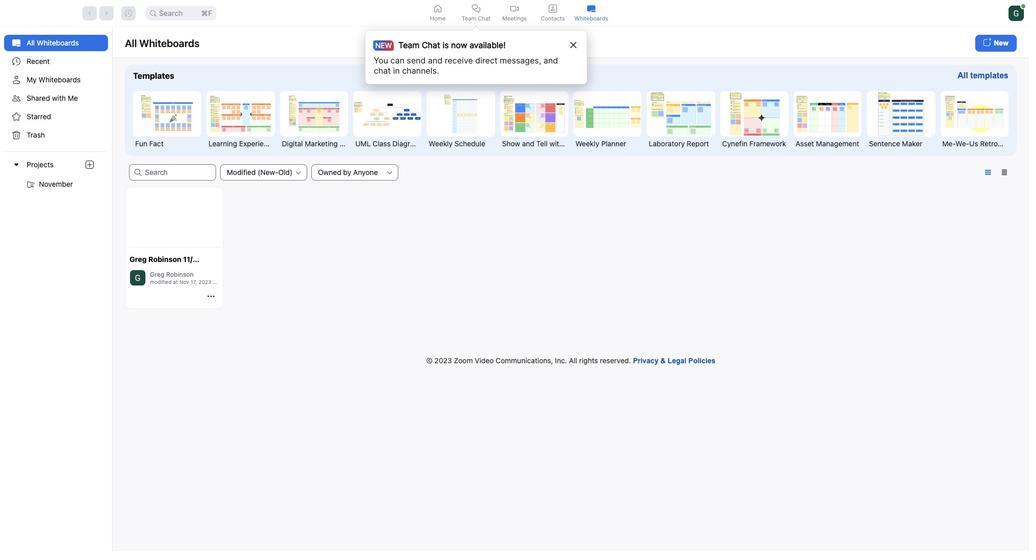 Task type: describe. For each thing, give the bounding box(es) containing it.
whiteboards button
[[572, 0, 611, 26]]

is
[[443, 40, 449, 50]]

1 and from the left
[[428, 55, 443, 66]]

messages,
[[500, 55, 542, 66]]

available!
[[470, 40, 506, 50]]

team for team chat is now available! you can send and receive direct messages, and chat in channels.
[[399, 40, 420, 50]]

you
[[374, 55, 388, 66]]

profile contact image
[[549, 4, 557, 13]]

team chat is now available! you can send and receive direct messages, and chat in channels.
[[374, 40, 558, 76]]

channels.
[[402, 66, 439, 76]]

team chat button
[[457, 0, 496, 26]]

contacts
[[541, 15, 565, 22]]

home button
[[419, 0, 457, 26]]

profile contact image
[[549, 4, 557, 13]]

tooltip containing team chat is now available! you can send and receive direct messages, and chat in channels.
[[365, 26, 588, 85]]

team for team chat
[[462, 15, 477, 22]]

chat for team chat is now available! you can send and receive direct messages, and chat in channels.
[[422, 40, 440, 50]]

you can send and receive direct messages, and chat in channels. element
[[374, 55, 568, 76]]

direct
[[476, 55, 498, 66]]

2 and from the left
[[544, 55, 558, 66]]

whiteboards
[[575, 15, 609, 22]]

receive
[[445, 55, 473, 66]]



Task type: locate. For each thing, give the bounding box(es) containing it.
online image
[[1022, 4, 1026, 8]]

contacts button
[[534, 0, 572, 26]]

0 horizontal spatial team
[[399, 40, 420, 50]]

meetings button
[[496, 0, 534, 26]]

0 horizontal spatial chat
[[422, 40, 440, 50]]

online image
[[1022, 4, 1026, 8]]

team up "now"
[[462, 15, 477, 22]]

team chat is now available! element
[[377, 39, 506, 51]]

close image
[[570, 42, 577, 48], [570, 42, 577, 48]]

chat left is
[[422, 40, 440, 50]]

whiteboard small image
[[588, 4, 596, 13], [588, 4, 596, 13]]

team chat image
[[472, 4, 480, 13], [472, 4, 480, 13]]

chat
[[478, 15, 491, 22], [422, 40, 440, 50]]

1 horizontal spatial team
[[462, 15, 477, 22]]

1 vertical spatial team
[[399, 40, 420, 50]]

home small image
[[434, 4, 442, 13], [434, 4, 442, 13]]

team chat
[[462, 15, 491, 22]]

can
[[391, 55, 405, 66]]

magnifier image
[[150, 10, 156, 16], [150, 10, 156, 16]]

and
[[428, 55, 443, 66], [544, 55, 558, 66]]

tab list containing home
[[419, 0, 611, 26]]

tooltip
[[365, 26, 588, 85]]

0 vertical spatial team
[[462, 15, 477, 22]]

⌘f
[[201, 8, 212, 17]]

search
[[159, 8, 183, 17]]

0 vertical spatial chat
[[478, 15, 491, 22]]

chat for team chat
[[478, 15, 491, 22]]

team inside the team chat is now available! you can send and receive direct messages, and chat in channels.
[[399, 40, 420, 50]]

and down the team chat is now available! element
[[428, 55, 443, 66]]

chat inside button
[[478, 15, 491, 22]]

0 horizontal spatial and
[[428, 55, 443, 66]]

home
[[430, 15, 446, 22]]

and right the messages,
[[544, 55, 558, 66]]

team up send
[[399, 40, 420, 50]]

send
[[407, 55, 426, 66]]

meetings
[[502, 15, 527, 22]]

team inside button
[[462, 15, 477, 22]]

tab list
[[419, 0, 611, 26]]

1 vertical spatial chat
[[422, 40, 440, 50]]

chat
[[374, 66, 391, 76]]

avatar image
[[1009, 5, 1024, 21]]

1 horizontal spatial chat
[[478, 15, 491, 22]]

chat inside the team chat is now available! you can send and receive direct messages, and chat in channels.
[[422, 40, 440, 50]]

team
[[462, 15, 477, 22], [399, 40, 420, 50]]

chat up available!
[[478, 15, 491, 22]]

video on image
[[511, 4, 519, 13], [511, 4, 519, 13]]

1 horizontal spatial and
[[544, 55, 558, 66]]

now
[[451, 40, 468, 50]]

in
[[393, 66, 400, 76]]



